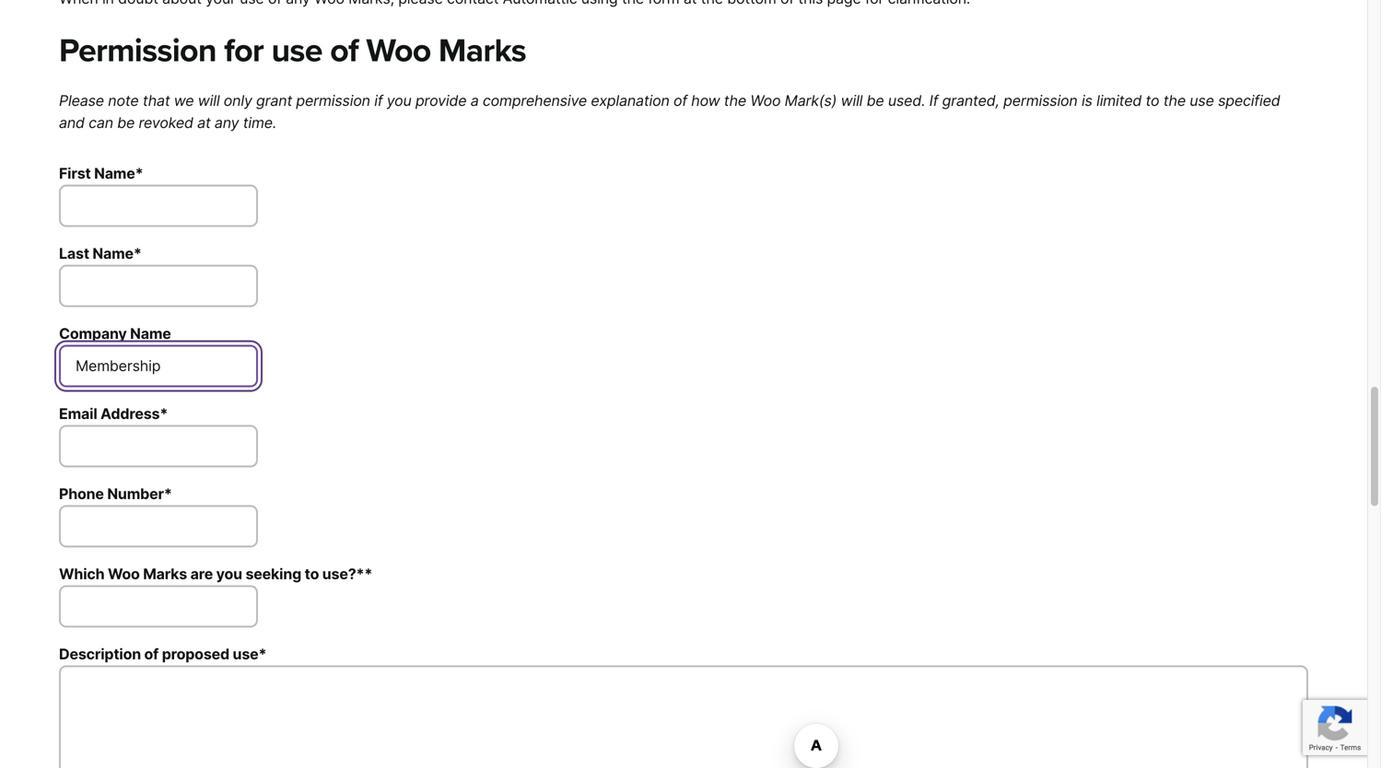 Task type: describe. For each thing, give the bounding box(es) containing it.
which
[[59, 565, 105, 583]]

email address *
[[59, 405, 168, 423]]

used.
[[888, 92, 926, 110]]

0 horizontal spatial of
[[144, 645, 159, 663]]

if
[[930, 92, 938, 110]]

Company Name text field
[[59, 345, 258, 387]]

description
[[59, 645, 141, 663]]

a
[[471, 92, 479, 110]]

0 horizontal spatial woo
[[108, 565, 140, 583]]

only
[[224, 92, 252, 110]]

* for email address *
[[160, 405, 168, 423]]

that
[[143, 92, 170, 110]]

0 vertical spatial of
[[330, 31, 358, 71]]

1 horizontal spatial use
[[271, 31, 322, 71]]

last name *
[[59, 245, 142, 263]]

is
[[1082, 92, 1093, 110]]

company name
[[59, 325, 171, 343]]

1 the from the left
[[724, 92, 747, 110]]

1 horizontal spatial woo
[[366, 31, 431, 71]]

address
[[100, 405, 160, 423]]

please note that we will only grant permission if you provide a comprehensive explanation of how the woo mark(s) will be used.
[[59, 92, 930, 110]]

seeking
[[246, 565, 301, 583]]

granted,
[[942, 92, 1000, 110]]

mark(s)
[[785, 92, 837, 110]]

are
[[190, 565, 213, 583]]

if
[[374, 92, 383, 110]]

permission inside if granted, permission is limited to the use specified and can be revoked at any time.
[[1004, 92, 1078, 110]]

revoked
[[139, 114, 193, 132]]

description of proposed use *
[[59, 645, 267, 663]]

use?*
[[322, 565, 364, 583]]

grant
[[256, 92, 292, 110]]

first name *
[[59, 164, 143, 182]]

please
[[59, 92, 104, 110]]

proposed
[[162, 645, 229, 663]]

email
[[59, 405, 97, 423]]

phone
[[59, 485, 104, 503]]

limited
[[1097, 92, 1142, 110]]



Task type: locate. For each thing, give the bounding box(es) containing it.
woo
[[366, 31, 431, 71], [751, 92, 781, 110], [108, 565, 140, 583]]

name right the first
[[94, 164, 135, 182]]

use right proposed
[[233, 645, 259, 663]]

you
[[387, 92, 412, 110], [216, 565, 242, 583]]

name
[[94, 164, 135, 182], [93, 245, 134, 263], [130, 325, 171, 343]]

marks
[[439, 31, 526, 71], [143, 565, 187, 583]]

use right for
[[271, 31, 322, 71]]

1 horizontal spatial to
[[1146, 92, 1160, 110]]

0 horizontal spatial you
[[216, 565, 242, 583]]

marks left are
[[143, 565, 187, 583]]

2 the from the left
[[1164, 92, 1186, 110]]

1 vertical spatial woo
[[751, 92, 781, 110]]

name for first name
[[94, 164, 135, 182]]

to left use?*
[[305, 565, 319, 583]]

None text field
[[59, 185, 258, 227], [59, 425, 258, 468], [59, 586, 258, 628], [59, 185, 258, 227], [59, 425, 258, 468], [59, 586, 258, 628]]

permission
[[59, 31, 216, 71]]

2 vertical spatial of
[[144, 645, 159, 663]]

2 vertical spatial woo
[[108, 565, 140, 583]]

1 vertical spatial of
[[674, 92, 687, 110]]

0 vertical spatial name
[[94, 164, 135, 182]]

how
[[691, 92, 720, 110]]

provide
[[416, 92, 467, 110]]

any
[[215, 114, 239, 132]]

woo up if
[[366, 31, 431, 71]]

* for phone number *
[[164, 485, 172, 503]]

1 horizontal spatial marks
[[439, 31, 526, 71]]

1 horizontal spatial the
[[1164, 92, 1186, 110]]

permission for use of woo marks
[[59, 31, 526, 71]]

0 horizontal spatial use
[[233, 645, 259, 663]]

*
[[135, 164, 143, 182], [134, 245, 142, 263], [160, 405, 168, 423], [164, 485, 172, 503], [364, 565, 373, 583], [259, 645, 267, 663]]

2 horizontal spatial of
[[674, 92, 687, 110]]

2 horizontal spatial woo
[[751, 92, 781, 110]]

2 will from the left
[[841, 92, 863, 110]]

1 horizontal spatial you
[[387, 92, 412, 110]]

to
[[1146, 92, 1160, 110], [305, 565, 319, 583]]

will right mark(s)
[[841, 92, 863, 110]]

1 vertical spatial marks
[[143, 565, 187, 583]]

be down note
[[117, 114, 135, 132]]

1 vertical spatial you
[[216, 565, 242, 583]]

2 horizontal spatial use
[[1190, 92, 1214, 110]]

1 horizontal spatial permission
[[1004, 92, 1078, 110]]

2 vertical spatial use
[[233, 645, 259, 663]]

can
[[89, 114, 113, 132]]

comprehensive
[[483, 92, 587, 110]]

* for first name *
[[135, 164, 143, 182]]

for
[[224, 31, 264, 71]]

last
[[59, 245, 89, 263]]

2 permission from the left
[[1004, 92, 1078, 110]]

0 horizontal spatial the
[[724, 92, 747, 110]]

be
[[867, 92, 884, 110], [117, 114, 135, 132]]

phone number *
[[59, 485, 172, 503]]

0 horizontal spatial permission
[[296, 92, 370, 110]]

if granted, permission is limited to the use specified and can be revoked at any time.
[[59, 92, 1281, 132]]

use inside if granted, permission is limited to the use specified and can be revoked at any time.
[[1190, 92, 1214, 110]]

2 vertical spatial name
[[130, 325, 171, 343]]

0 horizontal spatial will
[[198, 92, 220, 110]]

of
[[330, 31, 358, 71], [674, 92, 687, 110], [144, 645, 159, 663]]

1 will from the left
[[198, 92, 220, 110]]

marks up a
[[439, 31, 526, 71]]

explanation
[[591, 92, 670, 110]]

name right last at left
[[93, 245, 134, 263]]

will
[[198, 92, 220, 110], [841, 92, 863, 110]]

first
[[59, 164, 91, 182]]

you right are
[[216, 565, 242, 583]]

specified
[[1218, 92, 1281, 110]]

0 horizontal spatial marks
[[143, 565, 187, 583]]

1 permission from the left
[[296, 92, 370, 110]]

name up the company name text field
[[130, 325, 171, 343]]

be left used.
[[867, 92, 884, 110]]

permission
[[296, 92, 370, 110], [1004, 92, 1078, 110]]

None text field
[[59, 265, 258, 307], [59, 505, 258, 548], [59, 265, 258, 307], [59, 505, 258, 548]]

time.
[[243, 114, 277, 132]]

you right if
[[387, 92, 412, 110]]

the right how
[[724, 92, 747, 110]]

use
[[271, 31, 322, 71], [1190, 92, 1214, 110], [233, 645, 259, 663]]

0 vertical spatial marks
[[439, 31, 526, 71]]

woo right "which"
[[108, 565, 140, 583]]

0 vertical spatial you
[[387, 92, 412, 110]]

to inside if granted, permission is limited to the use specified and can be revoked at any time.
[[1146, 92, 1160, 110]]

0 horizontal spatial be
[[117, 114, 135, 132]]

at
[[197, 114, 211, 132]]

we
[[174, 92, 194, 110]]

note
[[108, 92, 139, 110]]

the inside if granted, permission is limited to the use specified and can be revoked at any time.
[[1164, 92, 1186, 110]]

0 horizontal spatial to
[[305, 565, 319, 583]]

0 vertical spatial use
[[271, 31, 322, 71]]

permission left if
[[296, 92, 370, 110]]

1 vertical spatial be
[[117, 114, 135, 132]]

be inside if granted, permission is limited to the use specified and can be revoked at any time.
[[117, 114, 135, 132]]

permission left is
[[1004, 92, 1078, 110]]

will up "at"
[[198, 92, 220, 110]]

1 horizontal spatial be
[[867, 92, 884, 110]]

1 horizontal spatial will
[[841, 92, 863, 110]]

0 vertical spatial be
[[867, 92, 884, 110]]

company
[[59, 325, 127, 343]]

woo left mark(s)
[[751, 92, 781, 110]]

number
[[107, 485, 164, 503]]

1 vertical spatial to
[[305, 565, 319, 583]]

0 vertical spatial woo
[[366, 31, 431, 71]]

* for last name *
[[134, 245, 142, 263]]

name for last name
[[93, 245, 134, 263]]

and
[[59, 114, 85, 132]]

1 vertical spatial name
[[93, 245, 134, 263]]

the
[[724, 92, 747, 110], [1164, 92, 1186, 110]]

1 horizontal spatial of
[[330, 31, 358, 71]]

to right limited
[[1146, 92, 1160, 110]]

0 vertical spatial to
[[1146, 92, 1160, 110]]

the right limited
[[1164, 92, 1186, 110]]

which woo marks are you seeking to use?* *
[[59, 565, 373, 583]]

1 vertical spatial use
[[1190, 92, 1214, 110]]

use left specified
[[1190, 92, 1214, 110]]



Task type: vqa. For each thing, say whether or not it's contained in the screenshot.
And
yes



